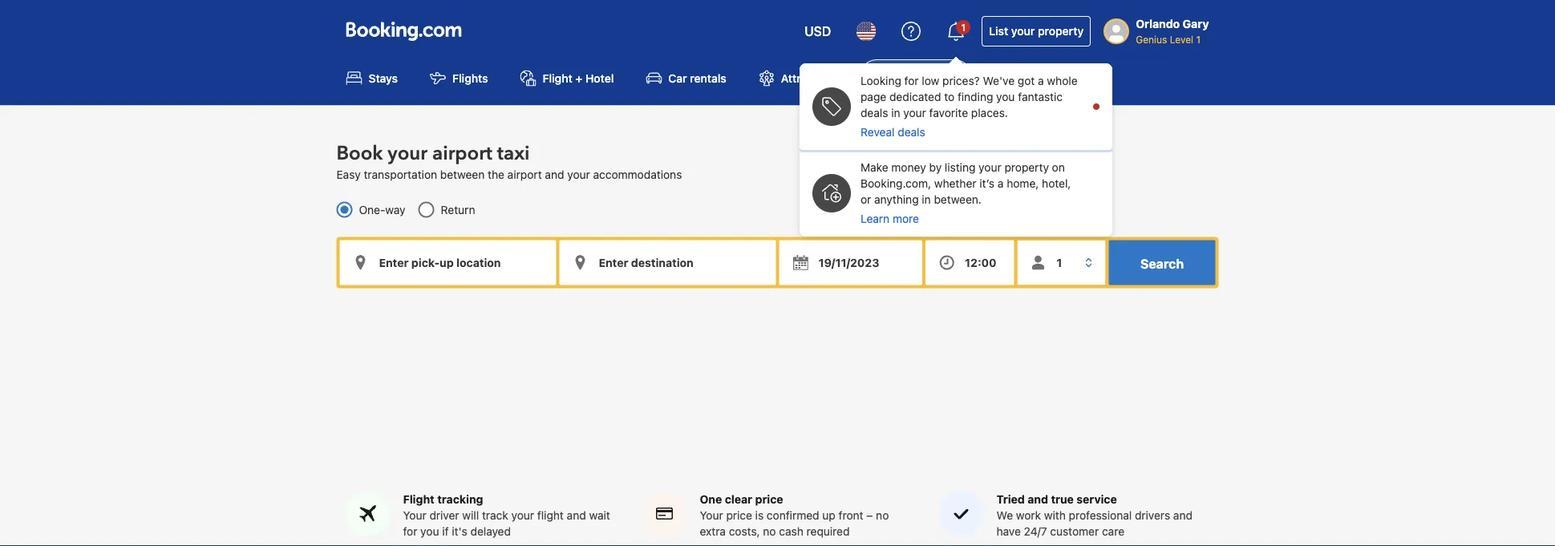 Task type: vqa. For each thing, say whether or not it's contained in the screenshot.
receive confirmation
no



Task type: locate. For each thing, give the bounding box(es) containing it.
reveal
[[861, 126, 895, 139]]

for up dedicated
[[905, 74, 919, 87]]

0 horizontal spatial deals
[[861, 106, 889, 120]]

flight left +
[[543, 71, 573, 84]]

1 horizontal spatial no
[[876, 509, 889, 522]]

a right it's
[[998, 177, 1004, 190]]

1 horizontal spatial a
[[1038, 74, 1044, 87]]

your inside flight tracking your driver will track your flight and wait for you if it's delayed
[[403, 509, 427, 522]]

0 horizontal spatial price
[[727, 509, 753, 522]]

one-way
[[359, 203, 406, 216]]

1 vertical spatial for
[[403, 525, 418, 538]]

or
[[861, 193, 872, 206]]

you down we've
[[997, 90, 1015, 104]]

your down one
[[700, 509, 724, 522]]

0 vertical spatial no
[[876, 509, 889, 522]]

your left accommodations
[[568, 168, 590, 181]]

your right list
[[1012, 24, 1035, 38]]

1 vertical spatial property
[[1005, 161, 1049, 174]]

1 horizontal spatial your
[[700, 509, 724, 522]]

1 vertical spatial you
[[421, 525, 439, 538]]

your
[[403, 509, 427, 522], [700, 509, 724, 522]]

your inside looking for low prices? we've got a whole page dedicated to finding you fantastic deals in your favorite places. reveal deals
[[904, 106, 927, 120]]

property inside make money by listing your property on booking.com, whether it's a home, hotel, or anything in between. learn more
[[1005, 161, 1049, 174]]

0 horizontal spatial airport
[[433, 140, 493, 167]]

1 vertical spatial airport
[[508, 168, 542, 181]]

booking.com,
[[861, 177, 932, 190]]

flight for flight tracking your driver will track your flight and wait for you if it's delayed
[[403, 493, 435, 506]]

costs,
[[729, 525, 760, 538]]

1 horizontal spatial price
[[756, 493, 784, 506]]

1 vertical spatial flight
[[403, 493, 435, 506]]

a right got
[[1038, 74, 1044, 87]]

airport up between
[[433, 140, 493, 167]]

1 horizontal spatial deals
[[898, 126, 926, 139]]

1 your from the left
[[403, 509, 427, 522]]

one clear price your price is confirmed up front – no extra costs, no cash required
[[700, 493, 889, 538]]

1 vertical spatial a
[[998, 177, 1004, 190]]

1 horizontal spatial you
[[997, 90, 1015, 104]]

make money by listing your property on booking.com, whether it's a home, hotel, or anything in between. learn more
[[861, 161, 1072, 225]]

and right the
[[545, 168, 565, 181]]

search button
[[1109, 240, 1216, 285]]

1 left list
[[962, 22, 966, 33]]

0 horizontal spatial in
[[892, 106, 901, 120]]

Enter destination text field
[[560, 240, 776, 285]]

deals
[[861, 106, 889, 120], [898, 126, 926, 139]]

1 horizontal spatial in
[[922, 193, 931, 206]]

service
[[1077, 493, 1118, 506]]

flight inside flight tracking your driver will track your flight and wait for you if it's delayed
[[403, 493, 435, 506]]

for inside looking for low prices? we've got a whole page dedicated to finding you fantastic deals in your favorite places. reveal deals
[[905, 74, 919, 87]]

list your property
[[990, 24, 1084, 38]]

and right drivers
[[1174, 509, 1193, 522]]

1 vertical spatial in
[[922, 193, 931, 206]]

price
[[756, 493, 784, 506], [727, 509, 753, 522]]

on
[[1053, 161, 1065, 174]]

flight up driver
[[403, 493, 435, 506]]

flight
[[543, 71, 573, 84], [403, 493, 435, 506]]

in down dedicated
[[892, 106, 901, 120]]

a
[[1038, 74, 1044, 87], [998, 177, 1004, 190]]

airport
[[433, 140, 493, 167], [508, 168, 542, 181]]

no right – on the right of the page
[[876, 509, 889, 522]]

for
[[905, 74, 919, 87], [403, 525, 418, 538]]

anything
[[875, 193, 919, 206]]

Enter pick-up location text field
[[340, 240, 556, 285]]

in inside looking for low prices? we've got a whole page dedicated to finding you fantastic deals in your favorite places. reveal deals
[[892, 106, 901, 120]]

airport taxis link
[[859, 59, 973, 96]]

no down is
[[763, 525, 776, 538]]

orlando gary genius level 1
[[1136, 17, 1210, 45]]

and
[[545, 168, 565, 181], [1028, 493, 1049, 506], [567, 509, 586, 522], [1174, 509, 1193, 522]]

you left if
[[421, 525, 439, 538]]

property up home,
[[1005, 161, 1049, 174]]

your up it's
[[979, 161, 1002, 174]]

19/11/2023 button
[[780, 240, 923, 285]]

list
[[990, 24, 1009, 38]]

page
[[861, 90, 887, 104]]

your left driver
[[403, 509, 427, 522]]

price down clear
[[727, 509, 753, 522]]

0 horizontal spatial you
[[421, 525, 439, 538]]

you inside looking for low prices? we've got a whole page dedicated to finding you fantastic deals in your favorite places. reveal deals
[[997, 90, 1015, 104]]

will
[[463, 509, 479, 522]]

with
[[1045, 509, 1066, 522]]

property
[[1038, 24, 1084, 38], [1005, 161, 1049, 174]]

0 vertical spatial for
[[905, 74, 919, 87]]

1 horizontal spatial for
[[905, 74, 919, 87]]

and left wait
[[567, 509, 586, 522]]

1
[[962, 22, 966, 33], [1197, 34, 1201, 45]]

2 your from the left
[[700, 509, 724, 522]]

easy
[[337, 168, 361, 181]]

level
[[1170, 34, 1194, 45]]

your down dedicated
[[904, 106, 927, 120]]

deals down the page
[[861, 106, 889, 120]]

1 horizontal spatial airport
[[508, 168, 542, 181]]

tracking
[[438, 493, 483, 506]]

0 horizontal spatial a
[[998, 177, 1004, 190]]

whether
[[935, 177, 977, 190]]

care
[[1103, 525, 1125, 538]]

prices?
[[943, 74, 980, 87]]

deals right the reveal on the right top of the page
[[898, 126, 926, 139]]

stays link
[[333, 59, 411, 96]]

24/7
[[1024, 525, 1048, 538]]

0 horizontal spatial no
[[763, 525, 776, 538]]

looking
[[861, 74, 902, 87]]

favorite
[[930, 106, 969, 120]]

looking for low prices? we've got a whole page dedicated to finding you fantastic deals in your favorite places. reveal deals
[[861, 74, 1078, 139]]

booking.com online hotel reservations image
[[346, 22, 462, 41]]

1 horizontal spatial 1
[[1197, 34, 1201, 45]]

price up is
[[756, 493, 784, 506]]

it's
[[452, 525, 468, 538]]

0 horizontal spatial flight
[[403, 493, 435, 506]]

your up the transportation at left
[[388, 140, 428, 167]]

1 vertical spatial no
[[763, 525, 776, 538]]

car
[[669, 71, 687, 84]]

for left if
[[403, 525, 418, 538]]

no
[[876, 509, 889, 522], [763, 525, 776, 538]]

flight for flight + hotel
[[543, 71, 573, 84]]

genius
[[1136, 34, 1168, 45]]

0 vertical spatial flight
[[543, 71, 573, 84]]

work
[[1017, 509, 1042, 522]]

stays
[[369, 71, 398, 84]]

1 button
[[937, 12, 976, 51]]

attractions link
[[746, 59, 853, 96]]

0 horizontal spatial your
[[403, 509, 427, 522]]

if
[[442, 525, 449, 538]]

1 inside button
[[962, 22, 966, 33]]

gary
[[1183, 17, 1210, 30]]

in right the anything
[[922, 193, 931, 206]]

in inside make money by listing your property on booking.com, whether it's a home, hotel, or anything in between. learn more
[[922, 193, 931, 206]]

0 vertical spatial you
[[997, 90, 1015, 104]]

car rentals link
[[633, 59, 740, 96]]

by
[[930, 161, 942, 174]]

taxi
[[497, 140, 530, 167]]

have
[[997, 525, 1021, 538]]

0 horizontal spatial for
[[403, 525, 418, 538]]

your right track
[[512, 509, 534, 522]]

the
[[488, 168, 505, 181]]

list your property link
[[982, 16, 1091, 47]]

0 vertical spatial a
[[1038, 74, 1044, 87]]

tried
[[997, 493, 1025, 506]]

to
[[945, 90, 955, 104]]

professional
[[1069, 509, 1132, 522]]

property up whole
[[1038, 24, 1084, 38]]

1 horizontal spatial flight
[[543, 71, 573, 84]]

1 vertical spatial deals
[[898, 126, 926, 139]]

is
[[756, 509, 764, 522]]

0 vertical spatial airport
[[433, 140, 493, 167]]

1 vertical spatial 1
[[1197, 34, 1201, 45]]

0 vertical spatial in
[[892, 106, 901, 120]]

airport down taxi
[[508, 168, 542, 181]]

fantastic
[[1018, 90, 1063, 104]]

0 vertical spatial 1
[[962, 22, 966, 33]]

1 down gary
[[1197, 34, 1201, 45]]

0 horizontal spatial 1
[[962, 22, 966, 33]]

search
[[1141, 256, 1184, 271]]



Task type: describe. For each thing, give the bounding box(es) containing it.
home,
[[1007, 177, 1039, 190]]

you inside flight tracking your driver will track your flight and wait for you if it's delayed
[[421, 525, 439, 538]]

make
[[861, 161, 889, 174]]

flight tracking your driver will track your flight and wait for you if it's delayed
[[403, 493, 610, 538]]

0 vertical spatial deals
[[861, 106, 889, 120]]

+
[[576, 71, 583, 84]]

and inside flight tracking your driver will track your flight and wait for you if it's delayed
[[567, 509, 586, 522]]

attractions
[[781, 71, 840, 84]]

flight
[[538, 509, 564, 522]]

–
[[867, 509, 873, 522]]

orlando
[[1136, 17, 1181, 30]]

hotel,
[[1042, 177, 1072, 190]]

dedicated
[[890, 90, 942, 104]]

flight + hotel link
[[508, 59, 627, 96]]

in for between.
[[922, 193, 931, 206]]

one
[[700, 493, 722, 506]]

clear
[[725, 493, 753, 506]]

in for your
[[892, 106, 901, 120]]

wait
[[589, 509, 610, 522]]

rentals
[[690, 71, 727, 84]]

airport
[[895, 71, 932, 84]]

0 vertical spatial property
[[1038, 24, 1084, 38]]

a inside make money by listing your property on booking.com, whether it's a home, hotel, or anything in between. learn more
[[998, 177, 1004, 190]]

for inside flight tracking your driver will track your flight and wait for you if it's delayed
[[403, 525, 418, 538]]

car rentals
[[669, 71, 727, 84]]

0 vertical spatial price
[[756, 493, 784, 506]]

true
[[1052, 493, 1074, 506]]

got
[[1018, 74, 1035, 87]]

tried and true service we work with professional drivers and have 24/7 customer care
[[997, 493, 1193, 538]]

a inside looking for low prices? we've got a whole page dedicated to finding you fantastic deals in your favorite places. reveal deals
[[1038, 74, 1044, 87]]

between
[[440, 168, 485, 181]]

and up 'work'
[[1028, 493, 1049, 506]]

your inside one clear price your price is confirmed up front – no extra costs, no cash required
[[700, 509, 724, 522]]

money
[[892, 161, 927, 174]]

flight + hotel
[[543, 71, 614, 84]]

front
[[839, 509, 864, 522]]

finding
[[958, 90, 994, 104]]

cash
[[779, 525, 804, 538]]

up
[[823, 509, 836, 522]]

book
[[337, 140, 383, 167]]

12:00
[[965, 256, 997, 269]]

learn
[[861, 212, 890, 225]]

it's
[[980, 177, 995, 190]]

your inside flight tracking your driver will track your flight and wait for you if it's delayed
[[512, 509, 534, 522]]

whole
[[1048, 74, 1078, 87]]

usd
[[805, 24, 831, 39]]

airport taxis
[[895, 71, 960, 84]]

we
[[997, 509, 1014, 522]]

transportation
[[364, 168, 437, 181]]

return
[[441, 203, 475, 216]]

driver
[[430, 509, 459, 522]]

low
[[922, 74, 940, 87]]

hotel
[[586, 71, 614, 84]]

delayed
[[471, 525, 511, 538]]

track
[[482, 509, 509, 522]]

19/11/2023
[[819, 256, 880, 269]]

flights
[[453, 71, 488, 84]]

drivers
[[1135, 509, 1171, 522]]

usd button
[[795, 12, 841, 51]]

more
[[893, 212, 920, 225]]

customer
[[1051, 525, 1099, 538]]

listing
[[945, 161, 976, 174]]

1 inside orlando gary genius level 1
[[1197, 34, 1201, 45]]

extra
[[700, 525, 726, 538]]

way
[[385, 203, 406, 216]]

12:00 button
[[926, 240, 1015, 285]]

one-
[[359, 203, 385, 216]]

and inside book your airport taxi easy transportation between the airport and your accommodations
[[545, 168, 565, 181]]

flights link
[[417, 59, 501, 96]]

book your airport taxi easy transportation between the airport and your accommodations
[[337, 140, 682, 181]]

we've
[[983, 74, 1015, 87]]

your inside make money by listing your property on booking.com, whether it's a home, hotel, or anything in between. learn more
[[979, 161, 1002, 174]]

confirmed
[[767, 509, 820, 522]]

taxis
[[935, 71, 960, 84]]

between.
[[934, 193, 982, 206]]

required
[[807, 525, 850, 538]]

1 vertical spatial price
[[727, 509, 753, 522]]

accommodations
[[593, 168, 682, 181]]



